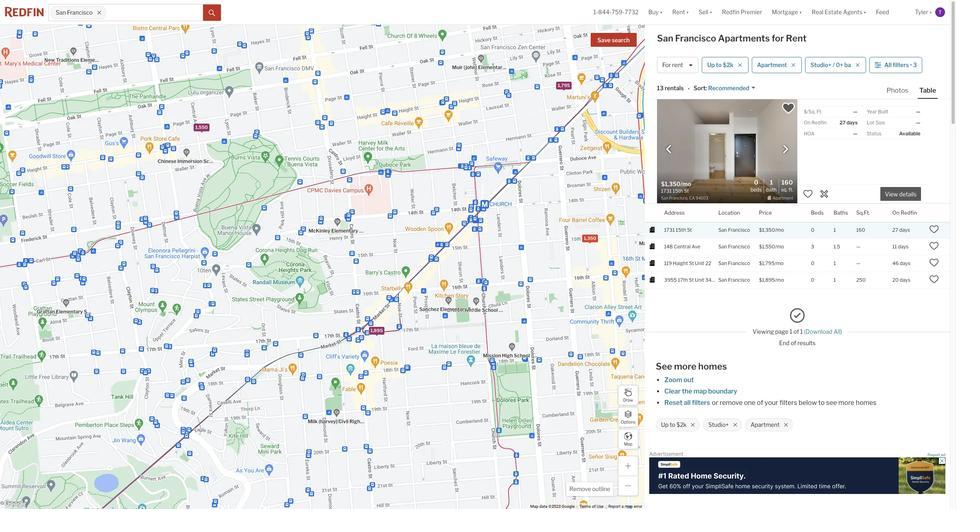 Task type: describe. For each thing, give the bounding box(es) containing it.
save search button
[[591, 33, 637, 47]]

$/sq. ft.
[[804, 109, 823, 115]]

sell ▾ button
[[694, 0, 717, 24]]

public for mckinley elementary school - public
[[379, 228, 394, 234]]

1-
[[594, 9, 599, 16]]

google image
[[2, 499, 29, 510]]

use
[[597, 505, 604, 509]]

san up for
[[657, 33, 674, 44]]

ad
[[941, 453, 946, 457]]

sq.ft.
[[857, 209, 870, 216]]

report for report ad
[[928, 453, 940, 457]]

new traditions elementary school - public
[[44, 57, 142, 63]]

up to $2k button
[[702, 57, 749, 73]]

public for sanchez elementary school - public
[[488, 306, 502, 312]]

elementary right (john)
[[478, 64, 505, 70]]

/mo for $1,350
[[775, 227, 784, 233]]

elementary right traditions
[[80, 57, 107, 63]]

see
[[656, 361, 673, 372]]

1-844-759-7732 link
[[594, 9, 639, 16]]

of inside zoom out clear the map boundary reset all filters or remove one of your filters below to see more homes
[[757, 399, 764, 407]]

rent inside dropdown button
[[673, 9, 685, 16]]

elementary for marshall elementary school - public
[[660, 240, 687, 246]]

elementary for grattan elementary school - public
[[56, 309, 83, 315]]

francisco left the $1,895
[[728, 277, 750, 283]]

tyler ▾
[[916, 9, 933, 16]]

favorite this home image for 11 days
[[930, 241, 940, 251]]

759-
[[612, 9, 625, 16]]

1 up 1.5 on the right
[[834, 227, 836, 233]]

0 vertical spatial 27 days
[[840, 120, 858, 126]]

map inside zoom out clear the map boundary reset all filters or remove one of your filters below to see more homes
[[694, 388, 707, 396]]

submit search image
[[209, 10, 215, 16]]

• for rentals
[[688, 85, 690, 92]]

1.5
[[834, 244, 841, 250]]

— up the 250
[[857, 260, 861, 266]]

$1,895
[[759, 277, 775, 283]]

st for 15th
[[687, 227, 692, 233]]

rentals
[[665, 85, 684, 92]]

hoa
[[804, 131, 815, 137]]

photos button
[[885, 86, 918, 98]]

reset all filters button
[[664, 399, 711, 407]]

0 horizontal spatial 3
[[811, 244, 815, 250]]

for
[[663, 62, 671, 69]]

- for mckinley elementary school - public
[[376, 228, 378, 234]]

sanchez elementary school - public
[[419, 306, 502, 312]]

studio+ for studio+ / 0+ ba
[[811, 62, 832, 69]]

to for the bottom remove up to $2k image
[[670, 422, 676, 429]]

recommended button
[[707, 84, 756, 92]]

advertisement
[[650, 451, 684, 457]]

up to $2k for remove up to $2k image inside the up to $2k button
[[708, 62, 734, 69]]

see more homes
[[656, 361, 727, 372]]

▾ for tyler ▾
[[930, 9, 933, 16]]

1731
[[664, 227, 675, 233]]

tyler
[[916, 9, 929, 16]]

st for 17th
[[689, 277, 694, 283]]

sell ▾
[[699, 9, 713, 16]]

mckinley elementary school - public
[[309, 228, 394, 234]]

estate
[[825, 9, 842, 16]]

0 for $1,795 /mo
[[811, 260, 815, 266]]

remove
[[720, 399, 743, 407]]

francisco down sell
[[675, 33, 717, 44]]

mckinley
[[309, 228, 330, 234]]

250
[[857, 277, 866, 283]]

20
[[893, 277, 899, 283]]

immersion
[[177, 158, 202, 164]]

unit for 22
[[695, 260, 705, 266]]

days for $1,895 /mo
[[900, 277, 911, 283]]

more inside zoom out clear the map boundary reset all filters or remove one of your filters below to see more homes
[[839, 399, 855, 407]]

0 inside 0 beds
[[754, 179, 759, 187]]

/
[[833, 62, 835, 69]]

days for $1,350 /mo
[[900, 227, 910, 233]]

for rent button
[[657, 57, 699, 73]]

address button
[[664, 204, 685, 222]]

google
[[562, 505, 575, 509]]

or
[[712, 399, 719, 407]]

a
[[622, 505, 624, 509]]

0 horizontal spatial more
[[674, 361, 697, 372]]

(download all) link
[[805, 329, 843, 336]]

0 horizontal spatial 27
[[840, 120, 846, 126]]

photo of 1731 15th st, san francisco, ca 94103 image
[[657, 99, 798, 204]]

days for $1,550 /mo
[[898, 244, 909, 250]]

report ad button
[[928, 453, 946, 459]]

terms of use
[[580, 505, 604, 509]]

san right "ave"
[[719, 244, 727, 250]]

ad region
[[650, 458, 946, 495]]

san left remove san francisco image
[[56, 9, 66, 16]]

- for everett middle school - public
[[499, 307, 501, 313]]

report ad
[[928, 453, 946, 457]]

recommended
[[709, 85, 750, 92]]

details
[[900, 191, 917, 198]]

san down location 'button'
[[719, 227, 727, 233]]

1 vertical spatial map
[[625, 505, 633, 509]]

grattan
[[37, 309, 55, 315]]

1731 15th st
[[664, 227, 692, 233]]

buy ▾ button
[[649, 0, 663, 24]]

0 vertical spatial on
[[804, 120, 811, 126]]

school for chinese immersion school at deavila - public
[[203, 158, 219, 164]]

apartments
[[718, 33, 770, 44]]

school for sanchez elementary school - public
[[468, 306, 484, 312]]

sell
[[699, 9, 709, 16]]

user photo image
[[936, 7, 946, 17]]

- for mission high school - public
[[531, 353, 533, 359]]

your
[[765, 399, 779, 407]]

haight
[[673, 260, 688, 266]]

sort
[[694, 85, 706, 92]]

0 for $1,895 /mo
[[811, 277, 815, 283]]

0 vertical spatial redfin
[[722, 9, 740, 16]]

20 days
[[893, 277, 911, 283]]

up for the bottom remove up to $2k image
[[661, 422, 669, 429]]

school for mission high school - public
[[514, 353, 530, 359]]

next button image
[[782, 145, 790, 153]]

119
[[664, 260, 672, 266]]

premier
[[741, 9, 762, 16]]

report a map error link
[[609, 505, 643, 509]]

1 up end of results
[[801, 329, 803, 336]]

beds button
[[811, 204, 824, 222]]

terms
[[580, 505, 591, 509]]

all
[[684, 399, 691, 407]]

zoom
[[665, 376, 683, 384]]

view details button
[[881, 187, 922, 201]]

the
[[682, 388, 693, 396]]

17th
[[678, 277, 688, 283]]

school for grattan elementary school - public
[[84, 309, 100, 315]]

year
[[867, 109, 877, 115]]

— right 1.5 on the right
[[857, 244, 861, 250]]

zoom out clear the map boundary reset all filters or remove one of your filters below to see more homes
[[665, 376, 877, 407]]

search
[[612, 37, 630, 44]]

buy ▾
[[649, 9, 663, 16]]

for
[[772, 33, 784, 44]]

price
[[759, 209, 772, 216]]

elementary for sanchez elementary school - public
[[440, 306, 467, 312]]

studio+ / 0+ ba
[[811, 62, 851, 69]]

real estate agents ▾ link
[[812, 0, 867, 24]]

▾ inside dropdown button
[[864, 9, 867, 16]]

location
[[719, 209, 740, 216]]

days left lot
[[847, 120, 858, 126]]

1 horizontal spatial 27
[[893, 227, 899, 233]]

outline
[[593, 486, 611, 493]]

school for everett middle school - public
[[482, 307, 498, 313]]

favorite button image
[[782, 101, 796, 115]]

/mo for $1,550
[[775, 244, 784, 250]]

mission high school - public
[[483, 353, 548, 359]]

san francisco for 1731 15th st
[[719, 227, 750, 233]]

1 horizontal spatial filters
[[780, 399, 798, 407]]

clear the map boundary button
[[664, 388, 738, 396]]

page
[[776, 329, 789, 336]]

sanchez
[[419, 306, 439, 312]]

end
[[780, 340, 790, 347]]

of left use
[[592, 505, 596, 509]]

— for lot size
[[917, 120, 921, 126]]

public for marshall elementary school - public
[[708, 240, 722, 246]]

real estate agents ▾ button
[[807, 0, 872, 24]]

0 horizontal spatial beds
[[751, 187, 762, 193]]

baths
[[834, 209, 848, 216]]



Task type: vqa. For each thing, say whether or not it's contained in the screenshot.


Task type: locate. For each thing, give the bounding box(es) containing it.
2 favorite this home image from the top
[[930, 258, 940, 268]]

viewing
[[753, 329, 774, 336]]

• inside button
[[911, 62, 912, 69]]

0 vertical spatial ft.
[[817, 109, 823, 115]]

1,895
[[370, 328, 383, 333]]

map region
[[0, 0, 739, 510]]

up to $2k for the bottom remove up to $2k image
[[661, 422, 687, 429]]

3 inside all filters • 3 button
[[914, 62, 917, 69]]

on redfin
[[804, 120, 827, 126], [893, 209, 917, 216]]

0 vertical spatial homes
[[699, 361, 727, 372]]

▾ left sell
[[687, 9, 689, 16]]

unit left 344r
[[695, 277, 705, 283]]

1 vertical spatial ft.
[[789, 187, 794, 193]]

elementary right 'mckinley'
[[331, 228, 358, 234]]

map for map data ©2023 google
[[531, 505, 539, 509]]

francisco down location 'button'
[[728, 227, 750, 233]]

0 vertical spatial unit
[[695, 260, 705, 266]]

feed button
[[872, 0, 911, 24]]

redfin left premier at the right top
[[722, 9, 740, 16]]

san francisco right the 22
[[719, 260, 750, 266]]

1 horizontal spatial rent
[[786, 33, 807, 44]]

1 horizontal spatial on
[[893, 209, 900, 216]]

1 horizontal spatial more
[[839, 399, 855, 407]]

data
[[540, 505, 548, 509]]

0 horizontal spatial •
[[688, 85, 690, 92]]

elementary for mckinley elementary school - public
[[331, 228, 358, 234]]

1 horizontal spatial redfin
[[812, 120, 827, 126]]

1 horizontal spatial ft.
[[817, 109, 823, 115]]

up to $2k up recommended
[[708, 62, 734, 69]]

$2k down all
[[677, 422, 687, 429]]

1 up the bath
[[770, 179, 773, 187]]

1 vertical spatial report
[[609, 505, 621, 509]]

remove up to $2k image up recommended button
[[738, 63, 743, 68]]

$1,550
[[759, 244, 775, 250]]

1 bath
[[767, 179, 777, 193]]

redfin down details
[[901, 209, 917, 216]]

0 vertical spatial favorite this home image
[[930, 241, 940, 251]]

0 horizontal spatial filters
[[692, 399, 710, 407]]

buy
[[649, 9, 659, 16]]

160 up sq.
[[782, 179, 793, 187]]

st right 17th
[[689, 277, 694, 283]]

map for map
[[624, 442, 633, 447]]

0 horizontal spatial 27 days
[[840, 120, 858, 126]]

1 horizontal spatial report
[[928, 453, 940, 457]]

1 horizontal spatial $2k
[[723, 62, 734, 69]]

st
[[687, 227, 692, 233], [689, 260, 694, 266], [689, 277, 694, 283]]

school for marshall elementary school - public
[[688, 240, 704, 246]]

map inside button
[[624, 442, 633, 447]]

1 vertical spatial up to $2k
[[661, 422, 687, 429]]

27 days left lot
[[840, 120, 858, 126]]

studio+ left remove studio+ icon
[[709, 422, 729, 429]]

13 rentals •
[[657, 85, 690, 92]]

remove apartment image
[[784, 423, 789, 428]]

up for remove up to $2k image inside the up to $2k button
[[708, 62, 715, 69]]

0 vertical spatial up to $2k
[[708, 62, 734, 69]]

0 for $1,350 /mo
[[811, 227, 815, 233]]

st right haight
[[689, 260, 694, 266]]

1 horizontal spatial 3
[[914, 62, 917, 69]]

previous button image
[[665, 145, 673, 153]]

6 ▾ from the left
[[930, 9, 933, 16]]

$1,795 /mo
[[759, 260, 784, 266]]

days for $1,795 /mo
[[900, 260, 911, 266]]

• left sort
[[688, 85, 690, 92]]

agents
[[844, 9, 863, 16]]

san right 344r
[[719, 277, 727, 283]]

0 horizontal spatial ft.
[[789, 187, 794, 193]]

1 vertical spatial beds
[[811, 209, 824, 216]]

everett
[[447, 307, 464, 313]]

3 right all
[[914, 62, 917, 69]]

price button
[[759, 204, 772, 222]]

homes inside zoom out clear the map boundary reset all filters or remove one of your filters below to see more homes
[[856, 399, 877, 407]]

- for sanchez elementary school - public
[[485, 306, 487, 312]]

— left the year
[[854, 109, 858, 115]]

1 vertical spatial 27
[[893, 227, 899, 233]]

unit left the 22
[[695, 260, 705, 266]]

None search field
[[106, 4, 203, 21]]

francisco left $1,795
[[728, 260, 750, 266]]

7732
[[625, 9, 639, 16]]

remove up to $2k image inside up to $2k button
[[738, 63, 743, 68]]

favorite this home image right 20 days
[[930, 275, 940, 284]]

apartment for remove apartment image on the bottom right of the page
[[751, 422, 780, 429]]

deavila
[[227, 158, 244, 164]]

draw
[[624, 398, 633, 403]]

1 horizontal spatial 160
[[857, 227, 866, 233]]

report inside button
[[928, 453, 940, 457]]

studio+ left /
[[811, 62, 832, 69]]

0 vertical spatial 160
[[782, 179, 793, 187]]

view details
[[885, 191, 917, 198]]

1 vertical spatial 160
[[857, 227, 866, 233]]

5 ▾ from the left
[[864, 9, 867, 16]]

redfin down $/sq. ft. in the right of the page
[[812, 120, 827, 126]]

1 horizontal spatial up to $2k
[[708, 62, 734, 69]]

homes up boundary
[[699, 361, 727, 372]]

2 horizontal spatial redfin
[[901, 209, 917, 216]]

on inside button
[[893, 209, 900, 216]]

rent right for
[[786, 33, 807, 44]]

160 for 160 sq. ft.
[[782, 179, 793, 187]]

2 horizontal spatial filters
[[893, 62, 909, 69]]

up down reset
[[661, 422, 669, 429]]

marshall
[[639, 240, 659, 246]]

results
[[798, 340, 816, 347]]

1 vertical spatial remove up to $2k image
[[691, 423, 696, 428]]

160 down sq.ft. button
[[857, 227, 866, 233]]

all filters • 3
[[885, 62, 917, 69]]

public for everett middle school - public
[[502, 307, 516, 313]]

up up recommended
[[708, 62, 715, 69]]

/mo
[[775, 227, 784, 233], [775, 244, 784, 250], [775, 260, 784, 266], [775, 277, 784, 283]]

on redfin down details
[[893, 209, 917, 216]]

2 ▾ from the left
[[687, 9, 689, 16]]

report
[[928, 453, 940, 457], [609, 505, 621, 509]]

1 left the 250
[[834, 277, 836, 283]]

1 horizontal spatial beds
[[811, 209, 824, 216]]

1 horizontal spatial map
[[624, 442, 633, 447]]

remove san francisco image
[[97, 10, 102, 15]]

1 vertical spatial $2k
[[677, 422, 687, 429]]

san francisco left remove san francisco image
[[56, 9, 93, 16]]

1 ▾ from the left
[[660, 9, 663, 16]]

▾ for rent ▾
[[687, 9, 689, 16]]

filters right your
[[780, 399, 798, 407]]

2 horizontal spatial to
[[819, 399, 825, 407]]

0 vertical spatial remove up to $2k image
[[738, 63, 743, 68]]

see
[[827, 399, 837, 407]]

studio+ inside button
[[811, 62, 832, 69]]

bath
[[767, 187, 777, 193]]

public for mission high school - public
[[534, 353, 548, 359]]

buy ▾ button
[[644, 0, 668, 24]]

0 vertical spatial map
[[624, 442, 633, 447]]

ba
[[845, 62, 851, 69]]

of right 'one'
[[757, 399, 764, 407]]

0 vertical spatial map
[[694, 388, 707, 396]]

on redfin down $/sq. ft. in the right of the page
[[804, 120, 827, 126]]

filters down clear the map boundary button
[[692, 399, 710, 407]]

map down options
[[624, 442, 633, 447]]

to up recommended
[[716, 62, 722, 69]]

0 horizontal spatial report
[[609, 505, 621, 509]]

344r
[[706, 277, 717, 283]]

to for remove up to $2k image inside the up to $2k button
[[716, 62, 722, 69]]

to down reset
[[670, 422, 676, 429]]

error
[[634, 505, 643, 509]]

▾ right buy
[[660, 9, 663, 16]]

1 inside 1 bath
[[770, 179, 773, 187]]

apartment inside apartment button
[[757, 62, 787, 69]]

photos
[[887, 87, 909, 94]]

rent ▾
[[673, 9, 689, 16]]

1 vertical spatial rent
[[786, 33, 807, 44]]

0 horizontal spatial homes
[[699, 361, 727, 372]]

san francisco down location 'button'
[[719, 227, 750, 233]]

• inside 13 rentals •
[[688, 85, 690, 92]]

draw button
[[618, 385, 639, 406]]

1 vertical spatial homes
[[856, 399, 877, 407]]

1 vertical spatial on
[[893, 209, 900, 216]]

$2k for remove up to $2k image inside the up to $2k button
[[723, 62, 734, 69]]

below
[[799, 399, 817, 407]]

3955
[[664, 277, 677, 283]]

chinese immersion school at deavila - public
[[157, 158, 262, 164]]

/mo for $1,795
[[775, 260, 784, 266]]

0 vertical spatial $2k
[[723, 62, 734, 69]]

1 vertical spatial up
[[661, 422, 669, 429]]

1 horizontal spatial studio+
[[811, 62, 832, 69]]

3 ▾ from the left
[[710, 9, 713, 16]]

up inside button
[[708, 62, 715, 69]]

apartment
[[757, 62, 787, 69], [751, 422, 780, 429]]

$2k up recommended
[[723, 62, 734, 69]]

$2k for the bottom remove up to $2k image
[[677, 422, 687, 429]]

1 favorite this home image from the top
[[930, 241, 940, 251]]

filters inside button
[[893, 62, 909, 69]]

rent ▾ button
[[673, 0, 689, 24]]

favorite this home image for 20 days
[[930, 275, 940, 284]]

map right a
[[625, 505, 633, 509]]

▾ right agents
[[864, 9, 867, 16]]

/mo up $1,550 /mo
[[775, 227, 784, 233]]

1 vertical spatial •
[[688, 85, 690, 92]]

san francisco left $1,550 in the top of the page
[[719, 244, 750, 250]]

remove apartment image
[[791, 63, 796, 68]]

0 vertical spatial to
[[716, 62, 722, 69]]

$2k inside button
[[723, 62, 734, 69]]

0 horizontal spatial on redfin
[[804, 120, 827, 126]]

0 vertical spatial st
[[687, 227, 692, 233]]

0 horizontal spatial studio+
[[709, 422, 729, 429]]

zoom out button
[[664, 376, 695, 384]]

0 vertical spatial on redfin
[[804, 120, 827, 126]]

rent
[[673, 9, 685, 16], [786, 33, 807, 44]]

$1,795
[[759, 260, 775, 266]]

0 vertical spatial •
[[911, 62, 912, 69]]

1 vertical spatial unit
[[695, 277, 705, 283]]

san right the 22
[[719, 260, 727, 266]]

1 vertical spatial 27 days
[[893, 227, 910, 233]]

1 vertical spatial studio+
[[709, 422, 729, 429]]

rent right buy ▾
[[673, 9, 685, 16]]

0 horizontal spatial redfin
[[722, 9, 740, 16]]

to inside up to $2k button
[[716, 62, 722, 69]]

1 vertical spatial 3
[[811, 244, 815, 250]]

francisco
[[67, 9, 93, 16], [675, 33, 717, 44], [728, 227, 750, 233], [728, 244, 750, 250], [728, 260, 750, 266], [728, 277, 750, 283]]

13
[[657, 85, 664, 92]]

days down 'on redfin' button
[[900, 227, 910, 233]]

/mo down $1,795 /mo
[[775, 277, 784, 283]]

favorite this home image for 46 days
[[930, 258, 940, 268]]

27 days up 11 days
[[893, 227, 910, 233]]

1 horizontal spatial 27 days
[[893, 227, 910, 233]]

studio+
[[811, 62, 832, 69], [709, 422, 729, 429]]

27 up 11
[[893, 227, 899, 233]]

0 vertical spatial favorite this home image
[[803, 189, 813, 199]]

0 vertical spatial studio+
[[811, 62, 832, 69]]

1 horizontal spatial •
[[911, 62, 912, 69]]

0 horizontal spatial on
[[804, 120, 811, 126]]

remove up to $2k image
[[738, 63, 743, 68], [691, 423, 696, 428]]

1 right the page
[[790, 329, 793, 336]]

francisco left remove san francisco image
[[67, 9, 93, 16]]

1 vertical spatial favorite this home image
[[930, 225, 940, 234]]

homes
[[699, 361, 727, 372], [856, 399, 877, 407]]

francisco left $1,550 in the top of the page
[[728, 244, 750, 250]]

remove up to $2k image down reset all filters button
[[691, 423, 696, 428]]

ft. right $/sq.
[[817, 109, 823, 115]]

report a map error
[[609, 505, 643, 509]]

27
[[840, 120, 846, 126], [893, 227, 899, 233]]

favorite this home image
[[803, 189, 813, 199], [930, 225, 940, 234]]

report left a
[[609, 505, 621, 509]]

heading
[[661, 180, 728, 201]]

1 horizontal spatial up
[[708, 62, 715, 69]]

0 horizontal spatial map
[[625, 505, 633, 509]]

san francisco for 148 central ave
[[719, 244, 750, 250]]

1 vertical spatial redfin
[[812, 120, 827, 126]]

school for mckinley elementary school - public
[[359, 228, 375, 234]]

1 vertical spatial st
[[689, 260, 694, 266]]

0 vertical spatial more
[[674, 361, 697, 372]]

on up hoa
[[804, 120, 811, 126]]

0 vertical spatial beds
[[751, 187, 762, 193]]

1 vertical spatial on redfin
[[893, 209, 917, 216]]

1 horizontal spatial remove up to $2k image
[[738, 63, 743, 68]]

0 horizontal spatial favorite this home image
[[803, 189, 813, 199]]

mortgage
[[772, 9, 798, 16]]

elementary down the '1731'
[[660, 240, 687, 246]]

of right end
[[791, 340, 797, 347]]

map right the
[[694, 388, 707, 396]]

favorite this home image
[[930, 241, 940, 251], [930, 258, 940, 268], [930, 275, 940, 284]]

elementary right sanchez
[[440, 306, 467, 312]]

map button
[[618, 429, 639, 450]]

more up out
[[674, 361, 697, 372]]

up to $2k down reset
[[661, 422, 687, 429]]

all
[[885, 62, 892, 69]]

studio+ for studio+
[[709, 422, 729, 429]]

map data ©2023 google
[[531, 505, 575, 509]]

2 vertical spatial st
[[689, 277, 694, 283]]

favorite this home image right 46 days
[[930, 258, 940, 268]]

1 vertical spatial more
[[839, 399, 855, 407]]

160
[[782, 179, 793, 187], [857, 227, 866, 233]]

3
[[914, 62, 917, 69], [811, 244, 815, 250]]

▾ for sell ▾
[[710, 9, 713, 16]]

favorite button checkbox
[[782, 101, 796, 115]]

0 vertical spatial apartment
[[757, 62, 787, 69]]

remove studio+ image
[[733, 423, 738, 428]]

homes right the see at the right
[[856, 399, 877, 407]]

0 vertical spatial up
[[708, 62, 715, 69]]

▾ right tyler
[[930, 9, 933, 16]]

unit for 344r
[[695, 277, 705, 283]]

ft. inside 160 sq. ft.
[[789, 187, 794, 193]]

—
[[854, 109, 858, 115], [917, 109, 921, 115], [917, 120, 921, 126], [854, 131, 858, 137], [857, 244, 861, 250], [857, 260, 861, 266]]

apartment left remove apartment image on the bottom right of the page
[[751, 422, 780, 429]]

160 for 160
[[857, 227, 866, 233]]

report left ad
[[928, 453, 940, 457]]

traditions
[[56, 57, 79, 63]]

to left the see at the right
[[819, 399, 825, 407]]

0 vertical spatial 3
[[914, 62, 917, 69]]

favorite this home image right 11 days
[[930, 241, 940, 251]]

ave
[[692, 244, 701, 250]]

ft. right sq.
[[789, 187, 794, 193]]

for rent
[[663, 62, 683, 69]]

— for hoa
[[854, 131, 858, 137]]

lot size
[[867, 120, 885, 126]]

- for grattan elementary school - public
[[101, 309, 102, 315]]

0 vertical spatial 27
[[840, 120, 846, 126]]

days right 46
[[900, 260, 911, 266]]

3 favorite this home image from the top
[[930, 275, 940, 284]]

beds left the bath
[[751, 187, 762, 193]]

1 horizontal spatial favorite this home image
[[930, 225, 940, 234]]

apartment for remove apartment icon
[[757, 62, 787, 69]]

▾ for buy ▾
[[660, 9, 663, 16]]

st for haight
[[689, 260, 694, 266]]

1 horizontal spatial to
[[716, 62, 722, 69]]

/mo for $1,895
[[775, 277, 784, 283]]

apartment left remove apartment icon
[[757, 62, 787, 69]]

1 down 1.5 on the right
[[834, 260, 836, 266]]

— left status at the top right
[[854, 131, 858, 137]]

to
[[716, 62, 722, 69], [819, 399, 825, 407], [670, 422, 676, 429]]

— up the available
[[917, 120, 921, 126]]

up to $2k inside button
[[708, 62, 734, 69]]

san francisco for 119 haight st unit 22
[[719, 260, 750, 266]]

-
[[125, 57, 127, 63], [523, 64, 525, 70], [245, 158, 247, 164], [376, 228, 378, 234], [705, 240, 707, 246], [485, 306, 487, 312], [499, 307, 501, 313], [101, 309, 102, 315], [531, 353, 533, 359]]

mission
[[483, 353, 501, 359]]

0 horizontal spatial rent
[[673, 9, 685, 16]]

report for report a map error
[[609, 505, 621, 509]]

public for grattan elementary school - public
[[104, 309, 118, 315]]

1 vertical spatial apartment
[[751, 422, 780, 429]]

options button
[[618, 407, 639, 428]]

1
[[770, 179, 773, 187], [834, 227, 836, 233], [834, 260, 836, 266], [834, 277, 836, 283], [790, 329, 793, 336], [801, 329, 803, 336]]

0 vertical spatial rent
[[673, 9, 685, 16]]

more
[[674, 361, 697, 372], [839, 399, 855, 407]]

0 vertical spatial report
[[928, 453, 940, 457]]

▾ right sell
[[710, 9, 713, 16]]

days right 20
[[900, 277, 911, 283]]

11 days
[[893, 244, 909, 250]]

4 ▾ from the left
[[800, 9, 802, 16]]

1 vertical spatial map
[[531, 505, 539, 509]]

beds down 'x-out this home' icon at right
[[811, 209, 824, 216]]

1,550
[[195, 124, 208, 130]]

more right the see at the right
[[839, 399, 855, 407]]

- for marshall elementary school - public
[[705, 240, 707, 246]]

160 inside 160 sq. ft.
[[782, 179, 793, 187]]

1 horizontal spatial homes
[[856, 399, 877, 407]]

0 horizontal spatial 160
[[782, 179, 793, 187]]

x-out this home image
[[820, 189, 830, 199]]

/mo down $1,350 /mo
[[775, 244, 784, 250]]

1 horizontal spatial on redfin
[[893, 209, 917, 216]]

148 central ave
[[664, 244, 701, 250]]

11
[[893, 244, 897, 250]]

remove studio+ / 0+ ba image
[[856, 63, 860, 68]]

• for filters
[[911, 62, 912, 69]]

0 horizontal spatial remove up to $2k image
[[691, 423, 696, 428]]

/mo down $1,550 /mo
[[775, 260, 784, 266]]

1 vertical spatial to
[[819, 399, 825, 407]]

▾ for mortgage ▾
[[800, 9, 802, 16]]

0 horizontal spatial map
[[531, 505, 539, 509]]

$1,895 /mo
[[759, 277, 784, 283]]

on down view
[[893, 209, 900, 216]]

— for $/sq. ft.
[[854, 109, 858, 115]]

©2023
[[549, 505, 561, 509]]

— for year built
[[917, 109, 921, 115]]

to inside zoom out clear the map boundary reset all filters or remove one of your filters below to see more homes
[[819, 399, 825, 407]]

0+
[[836, 62, 844, 69]]

2 vertical spatial to
[[670, 422, 676, 429]]

of up end of results
[[794, 329, 799, 336]]

public
[[128, 57, 142, 63], [526, 64, 540, 70], [248, 158, 262, 164], [379, 228, 394, 234], [708, 240, 722, 246], [488, 306, 502, 312], [502, 307, 516, 313], [104, 309, 118, 315], [534, 353, 548, 359]]

one
[[744, 399, 756, 407]]

2 vertical spatial favorite this home image
[[930, 275, 940, 284]]

27 left lot
[[840, 120, 846, 126]]

844-
[[599, 9, 612, 16]]

san francisco apartments for rent
[[657, 33, 807, 44]]

all filters • 3 button
[[870, 57, 923, 73]]



